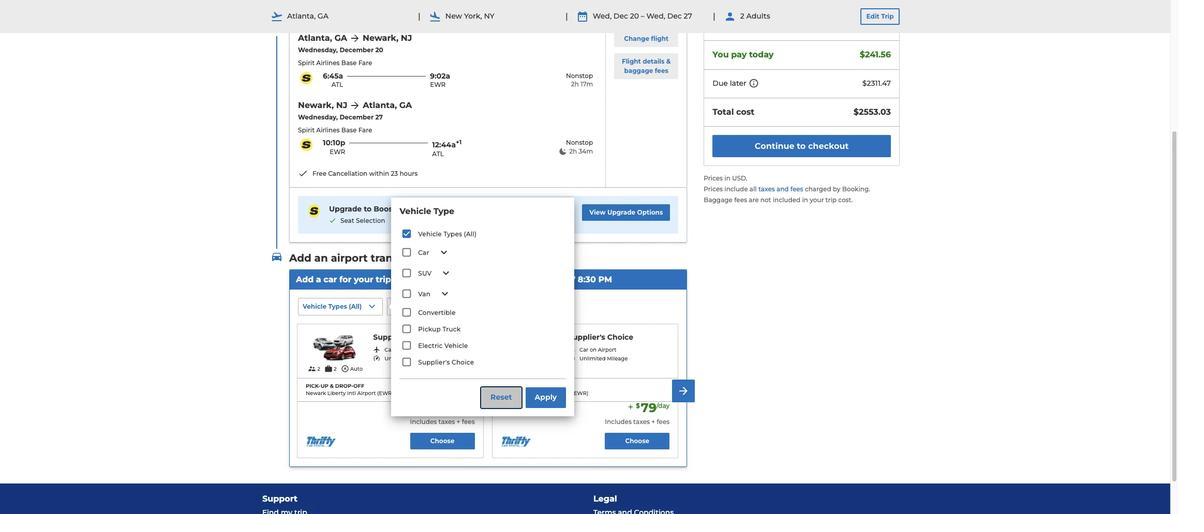 Task type: vqa. For each thing, say whether or not it's contained in the screenshot.
Wednesday, December 20 Spirit Airlines Base Fare
yes



Task type: describe. For each thing, give the bounding box(es) containing it.
1 vertical spatial newark,
[[298, 100, 334, 110]]

1 vertical spatial nj
[[336, 100, 348, 110]]

taxes and fees link
[[759, 185, 805, 193]]

continue
[[755, 141, 795, 151]]

0 vertical spatial nj
[[401, 33, 412, 43]]

–
[[641, 11, 645, 21]]

supplier's choice image
[[306, 333, 365, 363]]

wed, left –
[[593, 11, 612, 21]]

vehicle for vehicle type
[[400, 206, 432, 216]]

vehicle types ( all )
[[303, 303, 362, 311]]

0 vertical spatial atlanta,
[[287, 11, 316, 21]]

ewr for 10:10p
[[330, 148, 345, 156]]

2 horizontal spatial off
[[549, 383, 560, 390]]

airlines for atlanta,
[[316, 59, 340, 67]]

continue to checkout button
[[713, 135, 891, 158]]

apply
[[535, 393, 557, 402]]

(
[[349, 303, 351, 311]]

edit for edit pick-up and drop-off
[[392, 303, 405, 311]]

12:44a
[[432, 140, 456, 150]]

dec left –
[[614, 11, 628, 21]]

total
[[713, 107, 734, 117]]

total cost
[[713, 107, 755, 117]]

off inside button
[[466, 303, 475, 311]]

within
[[369, 170, 389, 178]]

0 horizontal spatial upgrade
[[329, 205, 362, 214]]

9:02a
[[430, 71, 450, 81]]

today
[[750, 50, 774, 60]]

spirit airlines-image image for atlanta,
[[298, 72, 315, 84]]

1 vertical spatial newark, nj
[[298, 100, 348, 110]]

wednesday, for atlanta,
[[298, 46, 338, 54]]

vehicle down truck
[[445, 342, 468, 350]]

2 newark from the left
[[501, 390, 521, 397]]

(all)
[[464, 230, 477, 238]]

1 horizontal spatial ga
[[335, 33, 347, 43]]

fare for atlanta,
[[359, 126, 372, 134]]

27 inside wednesday, december 27 spirit airlines base fare
[[376, 113, 383, 121]]

pay now & save
[[505, 408, 551, 414]]

1 horizontal spatial newark, nj
[[363, 33, 412, 43]]

atl inside 12:44a +1 atl
[[432, 150, 444, 158]]

taxes inside prices in usd. prices include all taxes and fees charged by booking . baggage fees are not included in your trip cost.
[[759, 185, 775, 193]]

checkout
[[809, 141, 849, 151]]

pick- inside button
[[407, 303, 423, 311]]

prices in usd. prices include all taxes and fees charged by booking . baggage fees are not included in your trip cost.
[[704, 175, 871, 204]]

boost
[[374, 205, 396, 214]]

base for newark, nj
[[342, 126, 357, 134]]

charged
[[805, 185, 832, 193]]

due later
[[713, 79, 747, 88]]

ticket
[[745, 8, 766, 17]]

you pay today
[[713, 50, 774, 60]]

apply button
[[526, 388, 566, 408]]

december for atlanta,
[[340, 113, 374, 121]]

2 unlimited mileage from the left
[[580, 356, 628, 362]]

airport
[[331, 252, 368, 264]]

1 on from the left
[[395, 347, 402, 353]]

1 vertical spatial atlanta, ga
[[298, 33, 347, 43]]

wednesday, december 20 spirit airlines base fare
[[298, 46, 383, 67]]

free cancellation within 23 hours
[[313, 170, 418, 178]]

9:30
[[474, 275, 492, 285]]

12:44a +1 atl
[[432, 139, 462, 158]]

2 vertical spatial ga
[[400, 100, 412, 110]]

truck
[[443, 326, 461, 333]]

vehicle types (all)
[[418, 230, 477, 238]]

2 includes taxes + fees from the left
[[605, 418, 670, 426]]

to inside button
[[797, 141, 806, 151]]

vehicle type
[[400, 206, 455, 216]]

0 horizontal spatial choice
[[413, 333, 439, 342]]

wed, dec 20 – wed, dec 27
[[593, 11, 693, 21]]

1 vertical spatial your
[[500, 252, 524, 264]]

$241.56
[[860, 50, 891, 60]]

liberty for first choose button from right
[[523, 390, 541, 397]]

van
[[418, 290, 431, 298]]

34m
[[579, 148, 593, 155]]

to up selection
[[364, 205, 372, 214]]

0 vertical spatial car
[[466, 252, 483, 264]]

1 vertical spatial car
[[324, 275, 337, 285]]

flight details & baggage fees link
[[615, 53, 679, 79]]

& up pay now & save on the bottom of the page
[[525, 383, 529, 390]]

| for new york, ny
[[418, 11, 421, 21]]

edit for edit trip
[[867, 12, 880, 20]]

hours
[[400, 170, 418, 178]]

a
[[316, 275, 321, 285]]

fare for newark,
[[359, 59, 372, 67]]

and inside prices in usd. prices include all taxes and fees charged by booking . baggage fees are not included in your trip cost.
[[777, 185, 789, 193]]

cars image
[[271, 251, 283, 263]]

up to 2 people. image
[[308, 365, 316, 373]]

reset
[[491, 393, 512, 402]]

to up 9:30
[[485, 252, 497, 264]]

0 horizontal spatial car
[[385, 347, 394, 353]]

0 vertical spatial cancellation
[[328, 170, 368, 178]]

2 horizontal spatial 27
[[684, 11, 693, 21]]

new york, ny
[[446, 11, 495, 21]]

spirit airlines logo image
[[306, 205, 322, 218]]

edit pick-up and drop-off
[[392, 303, 475, 311]]

1 + from the left
[[457, 418, 461, 426]]

1 includes from the left
[[410, 418, 437, 426]]

0 vertical spatial ga
[[318, 11, 329, 21]]

base for atlanta, ga
[[342, 59, 357, 67]]

options
[[638, 209, 663, 217]]

1 unlimited mileage from the left
[[385, 356, 433, 362]]

not
[[761, 196, 772, 204]]

2 vertical spatial atlanta,
[[363, 100, 397, 110]]

automatic transmission. image
[[341, 365, 349, 373]]

baggage
[[625, 67, 654, 75]]

79
[[641, 401, 657, 416]]

car inside vehicle type dialog
[[418, 249, 429, 257]]

2 adults
[[741, 11, 771, 21]]

1 horizontal spatial 20
[[461, 275, 471, 285]]

supplier's choice inside vehicle type dialog
[[418, 359, 474, 366]]

type
[[434, 206, 455, 216]]

1 unlimited from the left
[[385, 356, 411, 362]]

add for add an airport transfer or rental car to your trip!
[[289, 252, 312, 264]]

nonstop for nonstop
[[566, 139, 593, 147]]

suv
[[418, 270, 432, 277]]

legal
[[594, 494, 617, 504]]

8:30
[[578, 275, 596, 285]]

0 vertical spatial for
[[442, 205, 453, 214]]

$2553.03
[[854, 107, 891, 117]]

change flight link
[[615, 31, 679, 47]]

view
[[590, 209, 606, 217]]

up for first choose button from right
[[516, 383, 524, 390]]

convertible
[[418, 309, 456, 317]]

2 horizontal spatial car
[[580, 347, 589, 353]]

20 for dec
[[630, 11, 639, 21]]

dec up flight at the right of the page
[[668, 11, 682, 21]]

nonstop 2h 17m
[[566, 72, 593, 88]]

free
[[313, 170, 327, 178]]

2 unlimited from the left
[[580, 356, 606, 362]]

standard
[[406, 205, 440, 214]]

(ewr) for 2nd choose button from right
[[377, 390, 394, 397]]

$2311.47
[[863, 79, 891, 88]]

booking
[[843, 185, 869, 193]]

choose for 2nd choose button from right
[[431, 437, 455, 445]]

it
[[398, 205, 403, 214]]

transfer
[[371, 252, 413, 264]]

1 newark from the left
[[306, 390, 326, 397]]

auto
[[350, 366, 363, 373]]

edit trip button
[[861, 8, 900, 25]]

2 car on airport from the left
[[580, 347, 617, 353]]

flights image
[[271, 22, 283, 34]]

pick- for 2nd choose button from right
[[306, 383, 321, 390]]

york,
[[464, 11, 482, 21]]

december for newark,
[[340, 46, 374, 54]]

2 mileage from the left
[[607, 356, 628, 362]]

seat selection
[[341, 217, 385, 225]]

number
[[713, 22, 744, 31]]

trip!
[[527, 252, 549, 264]]

0 horizontal spatial supplier's
[[373, 333, 411, 342]]

cost
[[737, 107, 755, 117]]

up for 2nd choose button from right
[[321, 383, 329, 390]]

| for 2 adults
[[713, 11, 716, 21]]

0 vertical spatial atlanta, ga
[[287, 11, 329, 21]]

0 horizontal spatial trip
[[376, 275, 391, 285]]

supplier's inside vehicle type dialog
[[418, 359, 450, 366]]

electric vehicle
[[418, 342, 468, 350]]

number of travelers
[[713, 22, 786, 31]]

pick-up & drop-off newark liberty intl airport (ewr) for 2nd choose button from right
[[306, 383, 394, 397]]

save
[[538, 408, 551, 414]]

or
[[416, 252, 428, 264]]

1 horizontal spatial taxes
[[634, 418, 650, 426]]

0 horizontal spatial taxes
[[439, 418, 455, 426]]

.
[[869, 185, 871, 193]]

include
[[725, 185, 748, 193]]

toggle tooltip image
[[749, 78, 759, 88]]

wed, up van
[[417, 275, 439, 285]]

flight for flight details & baggage fees
[[622, 57, 641, 65]]

0 horizontal spatial off
[[354, 383, 365, 390]]

dec down rental at left
[[442, 275, 458, 285]]

wednesday, for newark,
[[298, 113, 338, 121]]

types for (all)
[[444, 230, 462, 238]]

2 horizontal spatial choice
[[608, 333, 634, 342]]

2 + from the left
[[652, 418, 656, 426]]

selection
[[356, 217, 385, 225]]

pay
[[505, 408, 516, 414]]

to right am
[[511, 275, 520, 285]]

airlines for newark,
[[316, 126, 340, 134]]

1 vertical spatial atlanta,
[[298, 33, 332, 43]]

6:45a atl
[[323, 71, 343, 89]]



Task type: locate. For each thing, give the bounding box(es) containing it.
cost.
[[839, 196, 853, 204]]

car
[[418, 249, 429, 257], [385, 347, 394, 353], [580, 347, 589, 353]]

flight inside flight details & baggage fees
[[622, 57, 641, 65]]

flight
[[651, 35, 669, 42]]

liberty for 2nd choose button from right
[[328, 390, 346, 397]]

base inside wednesday, december 27 spirit airlines base fare
[[342, 126, 357, 134]]

&
[[667, 57, 671, 65], [330, 383, 334, 390], [525, 383, 529, 390], [533, 408, 536, 414]]

cancellation right free
[[328, 170, 368, 178]]

to right continue
[[797, 141, 806, 151]]

0 vertical spatial atl
[[332, 81, 343, 89]]

atl down 6:45a
[[332, 81, 343, 89]]

change flight
[[624, 35, 669, 42]]

wednesday, up 10:10p
[[298, 113, 338, 121]]

2 intl from the left
[[542, 390, 551, 397]]

airlines up 6:45a
[[316, 59, 340, 67]]

pick-up & drop-off newark liberty intl airport (ewr) up save
[[501, 383, 589, 397]]

drop- up truck
[[448, 303, 466, 311]]

drop- up apply
[[530, 383, 549, 390]]

0 vertical spatial in
[[725, 175, 731, 182]]

& inside flight details & baggage fees
[[667, 57, 671, 65]]

continue to checkout
[[755, 141, 849, 151]]

atl
[[332, 81, 343, 89], [432, 150, 444, 158]]

included
[[773, 196, 801, 204]]

spirit airlines-image image left 6:45a atl
[[298, 72, 315, 84]]

intl
[[347, 390, 356, 397], [542, 390, 551, 397]]

now
[[517, 408, 531, 414]]

2 horizontal spatial supplier's
[[568, 333, 606, 342]]

1 horizontal spatial for
[[442, 205, 453, 214]]

0 horizontal spatial 20
[[376, 46, 383, 54]]

pickup
[[418, 326, 441, 333]]

cancellation down vehicle type
[[405, 217, 444, 225]]

1 intl from the left
[[347, 390, 356, 397]]

newark, nj up wednesday, december 20 spirit airlines base fare
[[363, 33, 412, 43]]

2 wednesday, from the top
[[298, 113, 338, 121]]

choose for first choose button from right
[[626, 437, 650, 445]]

add left an
[[289, 252, 312, 264]]

1 prices from the top
[[704, 175, 723, 182]]

1 horizontal spatial nj
[[401, 33, 412, 43]]

off down 9:30
[[466, 303, 475, 311]]

17m
[[581, 80, 593, 88]]

1 fare from the top
[[359, 59, 372, 67]]

0 horizontal spatial and
[[434, 303, 446, 311]]

drop-
[[448, 303, 466, 311], [335, 383, 354, 390], [530, 383, 549, 390]]

edit inside 'button'
[[867, 12, 880, 20]]

0 vertical spatial trip
[[826, 196, 837, 204]]

types left (
[[328, 303, 347, 311]]

trip left from
[[376, 275, 391, 285]]

(ewr) for first choose button from right
[[572, 390, 589, 397]]

2 pick-up & drop-off newark liberty intl airport (ewr) from the left
[[501, 383, 589, 397]]

usd.
[[733, 175, 748, 182]]

0 vertical spatial your
[[810, 196, 824, 204]]

1 vertical spatial cancellation
[[405, 217, 444, 225]]

choice inside vehicle type dialog
[[452, 359, 474, 366]]

0 vertical spatial newark, nj
[[363, 33, 412, 43]]

2 up number of travelers
[[741, 11, 745, 21]]

0 horizontal spatial newark, nj
[[298, 100, 348, 110]]

for down airport
[[340, 275, 352, 285]]

edit left trip
[[867, 12, 880, 20]]

$ 79 /day
[[636, 401, 670, 416]]

vehicle type dialog
[[387, 193, 579, 421]]

2 spirit airlines-image image from the top
[[298, 139, 315, 151]]

2h inside nonstop 2h 17m
[[571, 80, 579, 88]]

0 horizontal spatial includes taxes + fees
[[410, 418, 475, 426]]

pick- down up to 2 people. image
[[306, 383, 321, 390]]

1 horizontal spatial 27
[[566, 275, 576, 285]]

pick-
[[407, 303, 423, 311], [306, 383, 321, 390], [501, 383, 516, 390]]

base up 10:10p
[[342, 126, 357, 134]]

10:10p ewr
[[323, 138, 345, 156]]

0 horizontal spatial pick-
[[306, 383, 321, 390]]

1 vertical spatial types
[[328, 303, 347, 311]]

1 horizontal spatial atl
[[432, 150, 444, 158]]

0 horizontal spatial on
[[395, 347, 402, 353]]

0 horizontal spatial mileage
[[412, 356, 433, 362]]

2 includes from the left
[[605, 418, 632, 426]]

27
[[684, 11, 693, 21], [376, 113, 383, 121], [566, 275, 576, 285]]

1 horizontal spatial trip
[[826, 196, 837, 204]]

1 nonstop from the top
[[566, 72, 593, 80]]

types left (all)
[[444, 230, 462, 238]]

2 down trip
[[887, 22, 891, 31]]

your down charged
[[810, 196, 824, 204]]

2 right up to 2 pieces of luggage. image
[[334, 366, 337, 373]]

december up 6:45a
[[340, 46, 374, 54]]

1 horizontal spatial includes
[[605, 418, 632, 426]]

view upgrade options
[[590, 209, 663, 217]]

newark
[[306, 390, 326, 397], [501, 390, 521, 397]]

atl inside 6:45a atl
[[332, 81, 343, 89]]

2 base from the top
[[342, 126, 357, 134]]

december inside wednesday, december 20 spirit airlines base fare
[[340, 46, 374, 54]]

reset button
[[482, 388, 522, 408]]

newark, nj up wednesday, december 27 spirit airlines base fare
[[298, 100, 348, 110]]

car up 9:30
[[466, 252, 483, 264]]

wednesday, inside wednesday, december 27 spirit airlines base fare
[[298, 113, 338, 121]]

1 vertical spatial nonstop
[[566, 139, 593, 147]]

1 horizontal spatial liberty
[[523, 390, 541, 397]]

edit down from
[[392, 303, 405, 311]]

nonstop up 17m
[[566, 72, 593, 80]]

2 airlines from the top
[[316, 126, 340, 134]]

|
[[418, 11, 421, 21], [566, 11, 568, 21], [713, 11, 716, 21]]

liberty down up to 2 pieces of luggage. image
[[328, 390, 346, 397]]

0 vertical spatial flight
[[721, 8, 743, 17]]

from
[[394, 275, 415, 285]]

wed, right –
[[647, 11, 666, 21]]

seat
[[341, 217, 354, 225]]

travelers
[[755, 22, 786, 31]]

fare inside wednesday, december 20 spirit airlines base fare
[[359, 59, 372, 67]]

intl up save
[[542, 390, 551, 397]]

drop- inside button
[[448, 303, 466, 311]]

fare
[[359, 59, 372, 67], [359, 126, 372, 134]]

2 right up to 2 people. image
[[317, 366, 320, 373]]

up up now
[[516, 383, 524, 390]]

trip down by
[[826, 196, 837, 204]]

0 vertical spatial 2h
[[571, 80, 579, 88]]

all
[[351, 303, 360, 311]]

support
[[262, 494, 298, 504]]

1 spirit airlines-image image from the top
[[298, 72, 315, 84]]

mileage
[[412, 356, 433, 362], [607, 356, 628, 362]]

add for add a car for your trip from wed, dec 20 9:30 am to wed, dec 27 8:30 pm
[[296, 275, 314, 285]]

1 vertical spatial wednesday,
[[298, 113, 338, 121]]

0 horizontal spatial liberty
[[328, 390, 346, 397]]

$
[[636, 402, 640, 410]]

upgrade to boost it standard for only
[[329, 205, 473, 214]]

0 vertical spatial airlines
[[316, 59, 340, 67]]

1 pick-up & drop-off newark liberty intl airport (ewr) from the left
[[306, 383, 394, 397]]

1 choose from the left
[[431, 437, 455, 445]]

2 prices from the top
[[704, 185, 723, 193]]

2 horizontal spatial drop-
[[530, 383, 549, 390]]

upgrade up seat
[[329, 205, 362, 214]]

fees inside flight details & baggage fees
[[655, 67, 669, 75]]

up down up to 2 pieces of luggage. image
[[321, 383, 329, 390]]

2 fare from the top
[[359, 126, 372, 134]]

car right a
[[324, 275, 337, 285]]

1 horizontal spatial newark,
[[363, 33, 399, 43]]

0 horizontal spatial in
[[725, 175, 731, 182]]

1 december from the top
[[340, 46, 374, 54]]

in left usd.
[[725, 175, 731, 182]]

0 horizontal spatial ewr
[[330, 148, 345, 156]]

pick-up & drop-off newark liberty intl airport (ewr) for first choose button from right
[[501, 383, 589, 397]]

2 choose from the left
[[626, 437, 650, 445]]

1 horizontal spatial intl
[[542, 390, 551, 397]]

airlines
[[316, 59, 340, 67], [316, 126, 340, 134]]

up inside button
[[423, 303, 432, 311]]

2h 34m
[[570, 148, 593, 155]]

up down van
[[423, 303, 432, 311]]

newark down up to 2 people. image
[[306, 390, 326, 397]]

december inside wednesday, december 27 spirit airlines base fare
[[340, 113, 374, 121]]

flight up number
[[721, 8, 743, 17]]

0 horizontal spatial for
[[340, 275, 352, 285]]

1 horizontal spatial newark
[[501, 390, 521, 397]]

upgrade
[[329, 205, 362, 214], [608, 209, 636, 217]]

1 horizontal spatial and
[[777, 185, 789, 193]]

vehicle down vehicle type
[[418, 230, 442, 238]]

newark up pay
[[501, 390, 521, 397]]

2 vertical spatial atlanta, ga
[[363, 100, 412, 110]]

2 nonstop from the top
[[566, 139, 593, 147]]

ewr inside the 9:02a ewr
[[430, 81, 446, 89]]

off down auto
[[354, 383, 365, 390]]

december up 10:10p
[[340, 113, 374, 121]]

+
[[457, 418, 461, 426], [652, 418, 656, 426]]

newark, down 6:45a atl
[[298, 100, 334, 110]]

1 spirit from the top
[[298, 59, 315, 67]]

1 horizontal spatial |
[[566, 11, 568, 21]]

drop- down automatic transmission. icon
[[335, 383, 354, 390]]

spirit airlines-image image for newark,
[[298, 139, 315, 151]]

1 vertical spatial spirit airlines-image image
[[298, 139, 315, 151]]

1 horizontal spatial edit
[[867, 12, 880, 20]]

includes
[[410, 418, 437, 426], [605, 418, 632, 426]]

2 choose button from the left
[[605, 433, 670, 450]]

all
[[750, 185, 757, 193]]

1 vertical spatial fare
[[359, 126, 372, 134]]

0 horizontal spatial newark
[[306, 390, 326, 397]]

ewr down 10:10p
[[330, 148, 345, 156]]

1 base from the top
[[342, 59, 357, 67]]

change
[[624, 35, 650, 42]]

| for wed, dec 20 – wed, dec 27
[[566, 11, 568, 21]]

1 horizontal spatial mileage
[[607, 356, 628, 362]]

nj
[[401, 33, 412, 43], [336, 100, 348, 110]]

view upgrade options button
[[583, 205, 671, 221]]

1 vertical spatial airlines
[[316, 126, 340, 134]]

nonstop up 2h 34m
[[566, 139, 593, 147]]

1 horizontal spatial types
[[444, 230, 462, 238]]

newark, up wednesday, december 20 spirit airlines base fare
[[363, 33, 399, 43]]

are
[[749, 196, 759, 204]]

1 vertical spatial for
[[340, 275, 352, 285]]

edit pick-up and drop-off button
[[387, 298, 480, 316]]

0 vertical spatial nonstop
[[566, 72, 593, 80]]

2 horizontal spatial ga
[[400, 100, 412, 110]]

fare inside wednesday, december 27 spirit airlines base fare
[[359, 126, 372, 134]]

0 horizontal spatial 27
[[376, 113, 383, 121]]

0 horizontal spatial car
[[324, 275, 337, 285]]

off
[[466, 303, 475, 311], [354, 383, 365, 390], [549, 383, 560, 390]]

wednesday, up 6:45a
[[298, 46, 338, 54]]

3 | from the left
[[713, 11, 716, 21]]

1 airlines from the top
[[316, 59, 340, 67]]

airlines up 10:10p
[[316, 126, 340, 134]]

1 horizontal spatial choose button
[[605, 433, 670, 450]]

pick-up & drop-off newark liberty intl airport (ewr) down automatic transmission. icon
[[306, 383, 394, 397]]

electric
[[418, 342, 443, 350]]

1 horizontal spatial in
[[803, 196, 809, 204]]

pickup truck
[[418, 326, 461, 333]]

2 | from the left
[[566, 11, 568, 21]]

up to 2 pieces of luggage. image
[[325, 365, 333, 373]]

2 liberty from the left
[[523, 390, 541, 397]]

types for (
[[328, 303, 347, 311]]

0 horizontal spatial ga
[[318, 11, 329, 21]]

flight up baggage
[[622, 57, 641, 65]]

0 vertical spatial spirit
[[298, 59, 315, 67]]

1 vertical spatial in
[[803, 196, 809, 204]]

in down charged
[[803, 196, 809, 204]]

6:45a
[[323, 71, 343, 81]]

edit
[[867, 12, 880, 20], [392, 303, 405, 311]]

0 horizontal spatial flight
[[622, 57, 641, 65]]

and up pickup truck
[[434, 303, 446, 311]]

due
[[713, 79, 728, 88]]

upgrade right view
[[608, 209, 636, 217]]

2 spirit from the top
[[298, 126, 315, 134]]

vehicle for vehicle types (all)
[[418, 230, 442, 238]]

0 horizontal spatial newark,
[[298, 100, 334, 110]]

your down airport
[[354, 275, 374, 285]]

2 horizontal spatial up
[[516, 383, 524, 390]]

nonstop for nonstop 2h 17m
[[566, 72, 593, 80]]

your
[[810, 196, 824, 204], [500, 252, 524, 264], [354, 275, 374, 285]]

and inside button
[[434, 303, 446, 311]]

choice
[[413, 333, 439, 342], [608, 333, 634, 342], [452, 359, 474, 366]]

wednesday, inside wednesday, december 20 spirit airlines base fare
[[298, 46, 338, 54]]

taxes
[[759, 185, 775, 193], [439, 418, 455, 426], [634, 418, 650, 426]]

trip inside prices in usd. prices include all taxes and fees charged by booking . baggage fees are not included in your trip cost.
[[826, 196, 837, 204]]

1 includes taxes + fees from the left
[[410, 418, 475, 426]]

1 wednesday, from the top
[[298, 46, 338, 54]]

1 vertical spatial 20
[[376, 46, 383, 54]]

spirit airlines-image image
[[298, 72, 315, 84], [298, 139, 315, 151]]

1 car on airport from the left
[[385, 347, 422, 353]]

1 vertical spatial flight
[[622, 57, 641, 65]]

+1
[[456, 139, 462, 146]]

1 horizontal spatial car
[[466, 252, 483, 264]]

2h left 34m
[[570, 148, 577, 155]]

add an airport transfer or rental car to your trip!
[[289, 252, 549, 264]]

wednesday, december 27 spirit airlines base fare
[[298, 113, 383, 134]]

0 vertical spatial edit
[[867, 12, 880, 20]]

2 vertical spatial your
[[354, 275, 374, 285]]

1 | from the left
[[418, 11, 421, 21]]

0 horizontal spatial includes
[[410, 418, 437, 426]]

1 choose button from the left
[[410, 433, 475, 450]]

spirit for newark, nj
[[298, 126, 315, 134]]

base inside wednesday, december 20 spirit airlines base fare
[[342, 59, 357, 67]]

2 vertical spatial 27
[[566, 275, 576, 285]]

pick-up & drop-off newark liberty intl airport (ewr)
[[306, 383, 394, 397], [501, 383, 589, 397]]

0 vertical spatial ewr
[[430, 81, 446, 89]]

vehicle
[[400, 206, 432, 216], [418, 230, 442, 238], [303, 303, 327, 311], [445, 342, 468, 350]]

spirit for atlanta, ga
[[298, 59, 315, 67]]

flight for flight ticket
[[721, 8, 743, 17]]

adults
[[747, 11, 771, 21]]

types inside vehicle type dialog
[[444, 230, 462, 238]]

atlanta, ga
[[287, 11, 329, 21], [298, 33, 347, 43], [363, 100, 412, 110]]

2 horizontal spatial pick-
[[501, 383, 516, 390]]

vehicle for vehicle types ( all )
[[303, 303, 327, 311]]

your up am
[[500, 252, 524, 264]]

2 horizontal spatial 20
[[630, 11, 639, 21]]

off up apply
[[549, 383, 560, 390]]

base up 6:45a
[[342, 59, 357, 67]]

0 horizontal spatial your
[[354, 275, 374, 285]]

for left only at the top left of page
[[442, 205, 453, 214]]

spirit inside wednesday, december 20 spirit airlines base fare
[[298, 59, 315, 67]]

pm
[[599, 275, 613, 285]]

spirit inside wednesday, december 27 spirit airlines base fare
[[298, 126, 315, 134]]

& left save
[[533, 408, 536, 414]]

2h left 17m
[[571, 80, 579, 88]]

pick- up reset
[[501, 383, 516, 390]]

)
[[360, 303, 362, 311]]

2 december from the top
[[340, 113, 374, 121]]

vehicle down a
[[303, 303, 327, 311]]

edit inside button
[[392, 303, 405, 311]]

wed,
[[593, 11, 612, 21], [647, 11, 666, 21], [417, 275, 439, 285], [522, 275, 544, 285]]

included image
[[329, 218, 336, 225]]

ewr down 9:02a
[[430, 81, 446, 89]]

your inside prices in usd. prices include all taxes and fees charged by booking . baggage fees are not included in your trip cost.
[[810, 196, 824, 204]]

wed, down trip!
[[522, 275, 544, 285]]

0 horizontal spatial +
[[457, 418, 461, 426]]

liberty up pay now & save on the bottom of the page
[[523, 390, 541, 397]]

1 horizontal spatial drop-
[[448, 303, 466, 311]]

1 horizontal spatial up
[[423, 303, 432, 311]]

1 vertical spatial 2h
[[570, 148, 577, 155]]

2 (ewr) from the left
[[572, 390, 589, 397]]

1 horizontal spatial supplier's
[[418, 359, 450, 366]]

newark,
[[363, 33, 399, 43], [298, 100, 334, 110]]

pick- for first choose button from right
[[501, 383, 516, 390]]

by
[[833, 185, 841, 193]]

0 horizontal spatial atl
[[332, 81, 343, 89]]

& down up to 2 pieces of luggage. image
[[330, 383, 334, 390]]

atlanta,
[[287, 11, 316, 21], [298, 33, 332, 43], [363, 100, 397, 110]]

1 horizontal spatial on
[[590, 347, 597, 353]]

prices
[[704, 175, 723, 182], [704, 185, 723, 193]]

1 horizontal spatial off
[[466, 303, 475, 311]]

of
[[746, 22, 753, 31]]

0 horizontal spatial cancellation
[[328, 170, 368, 178]]

1 vertical spatial base
[[342, 126, 357, 134]]

1 horizontal spatial unlimited
[[580, 356, 606, 362]]

and up "included"
[[777, 185, 789, 193]]

1 mileage from the left
[[412, 356, 433, 362]]

upgrade inside view upgrade options 'button'
[[608, 209, 636, 217]]

newark, nj
[[363, 33, 412, 43], [298, 100, 348, 110]]

an
[[315, 252, 328, 264]]

ga
[[318, 11, 329, 21], [335, 33, 347, 43], [400, 100, 412, 110]]

atl down 12:44a
[[432, 150, 444, 158]]

0 vertical spatial spirit airlines-image image
[[298, 72, 315, 84]]

drop- for first choose button from right
[[530, 383, 549, 390]]

ewr inside 10:10p ewr
[[330, 148, 345, 156]]

1 liberty from the left
[[328, 390, 346, 397]]

and
[[777, 185, 789, 193], [434, 303, 446, 311]]

december
[[340, 46, 374, 54], [340, 113, 374, 121]]

add left a
[[296, 275, 314, 285]]

20 for december
[[376, 46, 383, 54]]

ewr for 9:02a
[[430, 81, 446, 89]]

intl down auto
[[347, 390, 356, 397]]

1 vertical spatial prices
[[704, 185, 723, 193]]

0 horizontal spatial choose button
[[410, 433, 475, 450]]

flight ticket
[[721, 8, 766, 17]]

dec down trip!
[[547, 275, 563, 285]]

10:10p
[[323, 138, 345, 148]]

1 (ewr) from the left
[[377, 390, 394, 397]]

choose button
[[410, 433, 475, 450], [605, 433, 670, 450]]

2 on from the left
[[590, 347, 597, 353]]

& right the details
[[667, 57, 671, 65]]

0 horizontal spatial drop-
[[335, 383, 354, 390]]

drop- for 2nd choose button from right
[[335, 383, 354, 390]]

airlines inside wednesday, december 20 spirit airlines base fare
[[316, 59, 340, 67]]

only
[[455, 205, 471, 214]]

0 horizontal spatial nj
[[336, 100, 348, 110]]

types
[[444, 230, 462, 238], [328, 303, 347, 311]]

20 inside wednesday, december 20 spirit airlines base fare
[[376, 46, 383, 54]]

0 horizontal spatial (ewr)
[[377, 390, 394, 397]]

spirit airlines-image image left 10:10p ewr
[[298, 139, 315, 151]]

1 horizontal spatial your
[[500, 252, 524, 264]]

pick- down van
[[407, 303, 423, 311]]

airlines inside wednesday, december 27 spirit airlines base fare
[[316, 126, 340, 134]]

vehicle left type
[[400, 206, 432, 216]]



